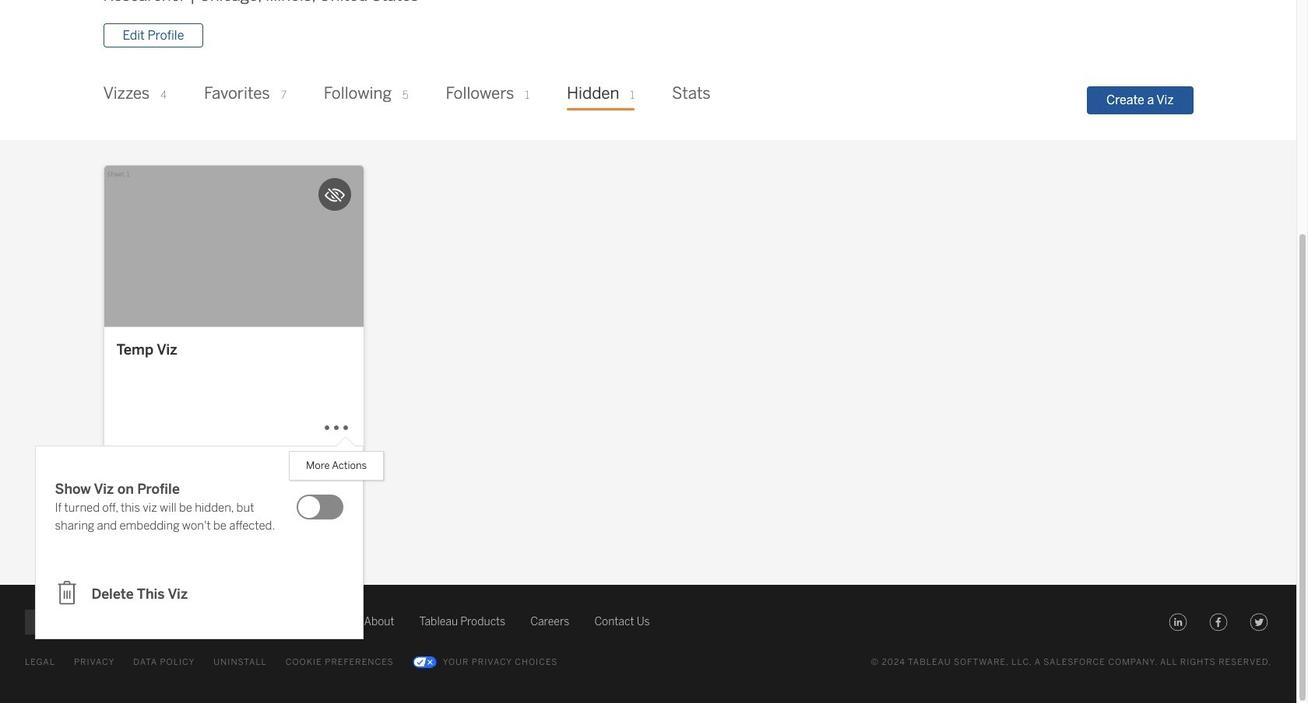 Task type: describe. For each thing, give the bounding box(es) containing it.
menu item inside 'list options' menu
[[43, 455, 355, 560]]



Task type: vqa. For each thing, say whether or not it's contained in the screenshot.
the List options menu
yes



Task type: locate. For each thing, give the bounding box(es) containing it.
list options menu
[[35, 447, 362, 639]]

menu item
[[43, 455, 355, 560]]

more actions image
[[323, 415, 351, 443]]

dialog
[[35, 437, 362, 639]]

list item
[[95, 157, 372, 456]]



